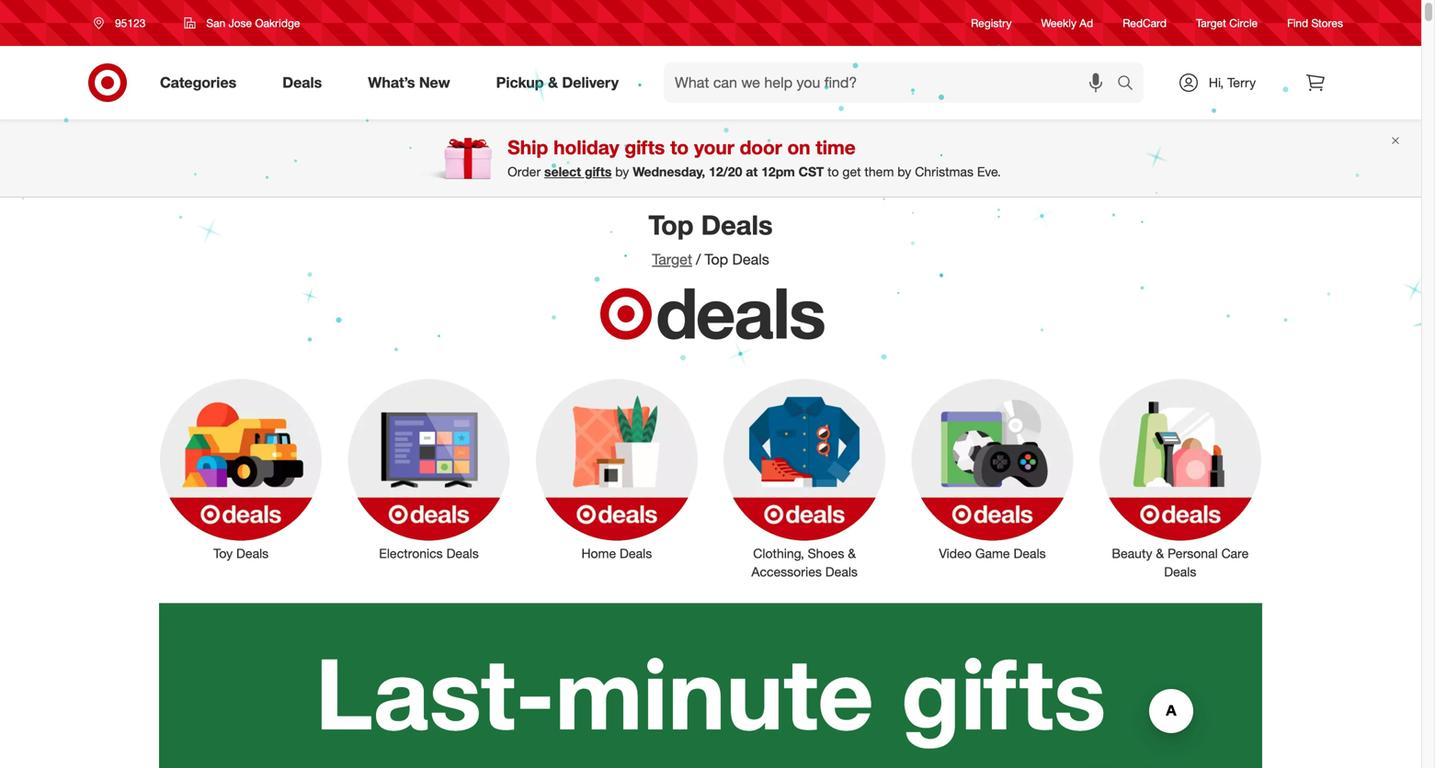 Task type: vqa. For each thing, say whether or not it's contained in the screenshot.
"Squishmallows" in Squishmallows 16" Seanster the Green Stegosaurus Dinosaur Plush Toy (Target Exclusive)
no



Task type: locate. For each thing, give the bounding box(es) containing it.
deals inside clothing, shoes & accessories deals
[[826, 564, 858, 580]]

pickup & delivery link
[[481, 63, 642, 103]]

electronics deals link
[[335, 376, 523, 563]]

2 by from the left
[[898, 164, 912, 180]]

&
[[548, 74, 558, 92], [848, 546, 856, 562], [1157, 546, 1165, 562]]

by down holiday
[[616, 164, 629, 180]]

deals up (247,890)
[[701, 209, 773, 241]]

target circle
[[1197, 16, 1258, 30]]

1 vertical spatial target
[[620, 251, 660, 269]]

oakridge
[[255, 16, 300, 30]]

1 vertical spatial gifts
[[585, 164, 612, 180]]

accessories
[[752, 564, 822, 580]]

hi, terry
[[1209, 75, 1257, 91]]

target left the /
[[620, 251, 660, 269]]

target circle link
[[1197, 15, 1258, 31]]

gifts for holiday
[[625, 136, 665, 159]]

them
[[865, 164, 894, 180]]

target left the circle
[[1197, 16, 1227, 30]]

what's new
[[368, 74, 450, 92]]

deals down personal
[[1165, 564, 1197, 580]]

target inside top deals target / top deals (247,890)
[[620, 251, 660, 269]]

target
[[1197, 16, 1227, 30], [620, 251, 660, 269]]

12pm
[[762, 164, 795, 180]]

0 vertical spatial gifts
[[625, 136, 665, 159]]

clothing,
[[754, 546, 805, 562]]

to
[[671, 136, 689, 159], [828, 164, 839, 180]]

2 horizontal spatial gifts
[[901, 634, 1107, 753]]

find
[[1288, 16, 1309, 30]]

hi,
[[1209, 75, 1224, 91]]

pickup & delivery
[[496, 74, 619, 92]]

video game deals link
[[899, 376, 1087, 563]]

2 vertical spatial gifts
[[901, 634, 1107, 753]]

gifts
[[625, 136, 665, 159], [585, 164, 612, 180], [901, 634, 1107, 753]]

beauty
[[1112, 546, 1153, 562]]

What can we help you find? suggestions appear below search field
[[664, 63, 1122, 103]]

video
[[939, 546, 972, 562]]

time
[[816, 136, 856, 159]]

1 horizontal spatial &
[[848, 546, 856, 562]]

stores
[[1312, 16, 1344, 30]]

care
[[1222, 546, 1249, 562]]

find stores
[[1288, 16, 1344, 30]]

redcard link
[[1123, 15, 1167, 31]]

get
[[843, 164, 861, 180]]

pickup
[[496, 74, 544, 92]]

0 horizontal spatial target
[[620, 251, 660, 269]]

toy deals
[[214, 546, 269, 562]]

1 horizontal spatial by
[[898, 164, 912, 180]]

0 horizontal spatial gifts
[[585, 164, 612, 180]]

top up the /
[[649, 209, 694, 241]]

12/20
[[709, 164, 743, 180]]

wednesday,
[[633, 164, 706, 180]]

christmas
[[915, 164, 974, 180]]

top
[[649, 209, 694, 241], [672, 251, 696, 269]]

deals right home
[[620, 546, 652, 562]]

personal
[[1168, 546, 1218, 562]]

toy deals link
[[147, 376, 335, 563]]

& right beauty
[[1157, 546, 1165, 562]]

home
[[582, 546, 616, 562]]

to up 'wednesday,'
[[671, 136, 689, 159]]

top right the /
[[672, 251, 696, 269]]

deals inside beauty & personal care deals
[[1165, 564, 1197, 580]]

ad
[[1080, 16, 1094, 30]]

(247,890)
[[741, 251, 802, 269]]

& right shoes at right bottom
[[848, 546, 856, 562]]

weekly ad
[[1042, 16, 1094, 30]]

by
[[616, 164, 629, 180], [898, 164, 912, 180]]

delivery
[[562, 74, 619, 92]]

1 horizontal spatial to
[[828, 164, 839, 180]]

0 horizontal spatial &
[[548, 74, 558, 92]]

2 horizontal spatial &
[[1157, 546, 1165, 562]]

weekly ad link
[[1042, 15, 1094, 31]]

0 vertical spatial target
[[1197, 16, 1227, 30]]

by right them
[[898, 164, 912, 180]]

& right pickup
[[548, 74, 558, 92]]

registry link
[[971, 15, 1012, 31]]

& for beauty
[[1157, 546, 1165, 562]]

& inside beauty & personal care deals
[[1157, 546, 1165, 562]]

1 vertical spatial to
[[828, 164, 839, 180]]

0 vertical spatial to
[[671, 136, 689, 159]]

deals
[[283, 74, 322, 92], [701, 209, 773, 241], [700, 251, 737, 269], [236, 546, 269, 562], [447, 546, 479, 562], [620, 546, 652, 562], [1014, 546, 1046, 562], [826, 564, 858, 580], [1165, 564, 1197, 580]]

registry
[[971, 16, 1012, 30]]

door
[[740, 136, 782, 159]]

to left get
[[828, 164, 839, 180]]

1 horizontal spatial gifts
[[625, 136, 665, 159]]

deals down shoes at right bottom
[[826, 564, 858, 580]]

deals right the /
[[700, 251, 737, 269]]

0 horizontal spatial by
[[616, 164, 629, 180]]

deals right electronics at the left
[[447, 546, 479, 562]]

0 vertical spatial top
[[649, 209, 694, 241]]



Task type: describe. For each thing, give the bounding box(es) containing it.
ship holiday gifts to your door on time order select gifts by wednesday, 12/20 at 12pm cst to get them by christmas eve.
[[508, 136, 1002, 180]]

1 horizontal spatial target
[[1197, 16, 1227, 30]]

last minute gifts image
[[159, 604, 1263, 769]]

eve.
[[978, 164, 1002, 180]]

search
[[1109, 75, 1154, 93]]

find stores link
[[1288, 15, 1344, 31]]

1 vertical spatial top
[[672, 251, 696, 269]]

95123
[[115, 16, 146, 30]]

categories
[[160, 74, 237, 92]]

deals
[[656, 270, 825, 355]]

target link
[[620, 251, 660, 269]]

home deals link
[[523, 376, 711, 563]]

last-minute gifts
[[315, 634, 1107, 753]]

& for pickup
[[548, 74, 558, 92]]

home deals
[[582, 546, 652, 562]]

circle
[[1230, 16, 1258, 30]]

& inside clothing, shoes & accessories deals
[[848, 546, 856, 562]]

toy
[[214, 546, 233, 562]]

san jose oakridge
[[206, 16, 300, 30]]

holiday
[[554, 136, 620, 159]]

clothing, shoes & accessories deals
[[752, 546, 858, 580]]

electronics
[[379, 546, 443, 562]]

ship
[[508, 136, 548, 159]]

deals down "oakridge"
[[283, 74, 322, 92]]

what's
[[368, 74, 415, 92]]

video game deals
[[939, 546, 1046, 562]]

top deals target / top deals (247,890)
[[620, 209, 802, 269]]

1 by from the left
[[616, 164, 629, 180]]

weekly
[[1042, 16, 1077, 30]]

target image
[[597, 284, 656, 344]]

select
[[545, 164, 581, 180]]

search button
[[1109, 63, 1154, 107]]

shoes
[[808, 546, 845, 562]]

last-
[[315, 634, 555, 753]]

gifts for minute
[[901, 634, 1107, 753]]

new
[[419, 74, 450, 92]]

on
[[788, 136, 811, 159]]

game
[[976, 546, 1011, 562]]

beauty & personal care deals link
[[1087, 376, 1275, 582]]

san
[[206, 16, 226, 30]]

order
[[508, 164, 541, 180]]

deals right toy
[[236, 546, 269, 562]]

minute
[[555, 634, 874, 753]]

beauty & personal care deals
[[1112, 546, 1249, 580]]

your
[[694, 136, 735, 159]]

clothing, shoes & accessories deals link
[[711, 376, 899, 582]]

jose
[[229, 16, 252, 30]]

redcard
[[1123, 16, 1167, 30]]

terry
[[1228, 75, 1257, 91]]

deals link
[[267, 63, 345, 103]]

95123 button
[[82, 6, 165, 40]]

electronics deals
[[379, 546, 479, 562]]

san jose oakridge button
[[172, 6, 312, 40]]

what's new link
[[353, 63, 473, 103]]

cst
[[799, 164, 824, 180]]

at
[[746, 164, 758, 180]]

/
[[664, 251, 669, 269]]

categories link
[[144, 63, 260, 103]]

deals right game
[[1014, 546, 1046, 562]]

0 horizontal spatial to
[[671, 136, 689, 159]]



